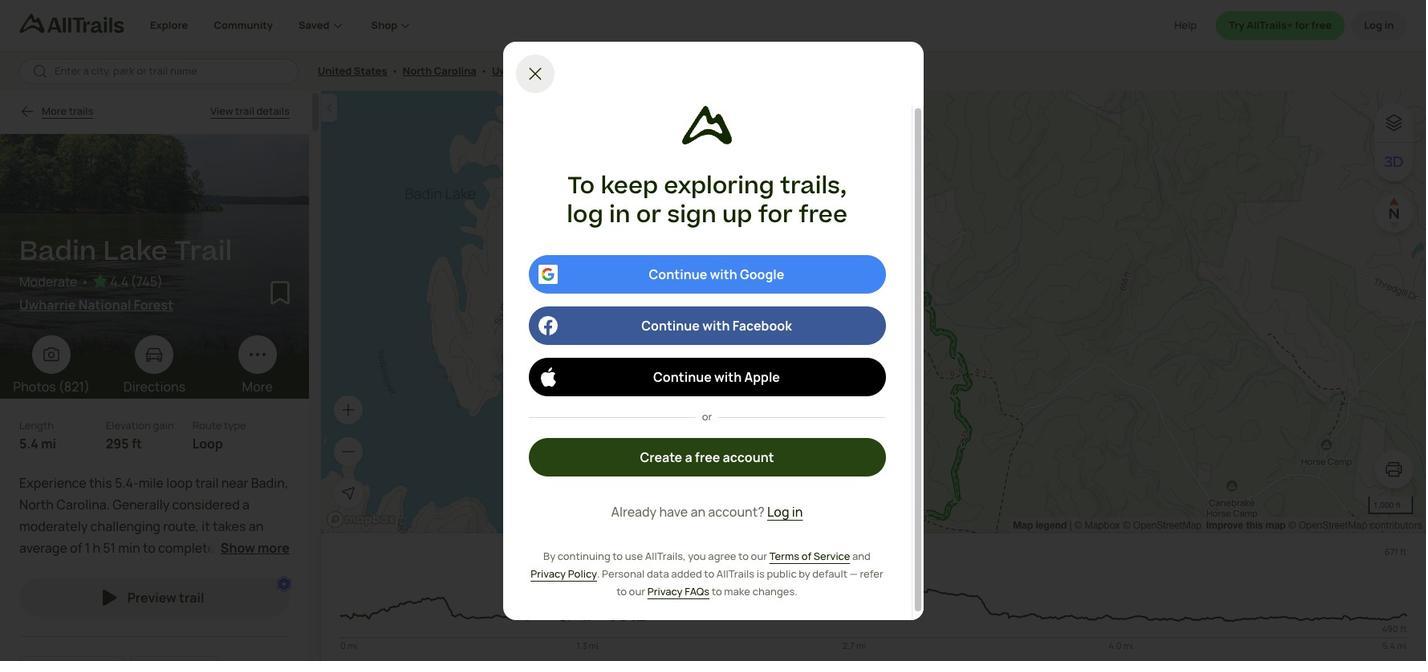 Task type: describe. For each thing, give the bounding box(es) containing it.
© mapbox link
[[1074, 520, 1120, 531]]

create
[[640, 448, 682, 466]]

to left use at left bottom
[[613, 549, 623, 563]]

preview trail
[[127, 589, 204, 607]]

© openstreetmap contributors link
[[1289, 520, 1422, 531]]

saved button
[[299, 0, 371, 51]]

continue with apple button
[[529, 358, 886, 397]]

is
[[757, 567, 765, 581]]

north
[[403, 64, 432, 78]]

map legend link
[[1013, 519, 1070, 531]]

route
[[192, 418, 222, 433]]

help link
[[1175, 11, 1197, 40]]

moderate •
[[19, 273, 89, 291]]

zoom map out image
[[340, 444, 356, 460]]

policy
[[568, 567, 597, 581]]

0 horizontal spatial uwharrie national forest link
[[19, 295, 270, 315]]

changes.
[[753, 584, 798, 599]]

1 horizontal spatial •
[[392, 64, 399, 78]]

directions link
[[103, 335, 206, 396]]

2 openstreetmap from the left
[[1299, 520, 1367, 531]]

to
[[567, 169, 595, 203]]

continue with google
[[649, 266, 785, 284]]

length
[[19, 418, 54, 433]]

moderate
[[19, 273, 78, 291]]

to up "faqs"
[[704, 567, 714, 581]]

with for facebook
[[702, 317, 730, 335]]

1 horizontal spatial or
[[702, 410, 712, 424]]

in inside log in link
[[1385, 18, 1394, 32]]

by continuing to use alltrails, you agree to our terms of service and privacy policy . personal data added to alltrails is public by default — refer to our
[[531, 549, 884, 599]]

zoom map in image
[[340, 402, 356, 418]]

ft
[[132, 435, 142, 452]]

view trail details link
[[210, 104, 290, 119]]

0 vertical spatial log
[[1364, 18, 1383, 32]]

© openstreetmap link
[[1123, 520, 1202, 531]]

service
[[814, 549, 850, 563]]

view
[[210, 104, 233, 118]]

use
[[625, 549, 643, 563]]

show
[[221, 540, 255, 557]]

continue with facebook
[[641, 317, 792, 335]]

preview trail button
[[19, 579, 290, 617]]

length 5.4 mi
[[19, 418, 56, 452]]

1 horizontal spatial our
[[751, 549, 767, 563]]

help
[[1175, 18, 1197, 32]]

continue with google button
[[529, 255, 886, 294]]

1 vertical spatial log in link
[[767, 502, 803, 522]]

photos (821)
[[13, 378, 90, 396]]

sign
[[667, 198, 717, 232]]

shop link
[[371, 0, 414, 51]]

mapbox
[[1085, 520, 1120, 531]]

|
[[1070, 520, 1072, 531]]

3 © from the left
[[1289, 520, 1296, 531]]

community
[[214, 18, 273, 32]]

privacy inside by continuing to use alltrails, you agree to our terms of service and privacy policy . personal data added to alltrails is public by default — refer to our
[[531, 567, 566, 581]]

map
[[1266, 519, 1286, 531]]

data
[[647, 567, 669, 581]]

try alltrails+ for free link
[[1216, 11, 1345, 40]]

community link
[[214, 0, 273, 51]]

.
[[597, 567, 600, 581]]

you
[[688, 549, 706, 563]]

and
[[852, 549, 871, 563]]

in for already have an account? log in
[[792, 503, 803, 521]]

badin lake trail, uwharrie national forest, badin, north carolina, united states | alltrails.com image
[[0, 134, 309, 355]]

continue with apple
[[653, 369, 780, 386]]

alltrails image inside "alltrails" link
[[19, 14, 124, 33]]

trail for preview
[[179, 589, 204, 607]]

Enter a city, park or trail name field
[[55, 64, 286, 79]]

elevation
[[106, 418, 151, 433]]

united states link
[[318, 64, 387, 78]]

enable 3d map image
[[1385, 152, 1404, 172]]

google
[[740, 266, 785, 284]]

gain
[[153, 418, 174, 433]]

free inside to keep exploring trails, log in or sign up for free
[[799, 198, 847, 232]]

5.4
[[19, 435, 39, 452]]

to down the personal
[[617, 584, 627, 599]]

trails
[[69, 104, 93, 118]]

shop
[[371, 18, 398, 32]]

with for google
[[710, 266, 737, 284]]

continue for continue with google
[[649, 266, 707, 284]]

uwharrie national forest
[[19, 296, 173, 314]]

more trails
[[42, 104, 93, 118]]

make
[[724, 584, 750, 599]]

lake
[[103, 233, 168, 272]]

0 horizontal spatial our
[[629, 584, 645, 599]]

—
[[850, 567, 858, 581]]

faqs
[[685, 584, 710, 599]]

(
[[130, 273, 136, 291]]

personal
[[602, 567, 645, 581]]

alltrails link
[[19, 14, 150, 40]]

badin lake trail
[[19, 233, 232, 272]]

try
[[1229, 18, 1245, 32]]

privacy faqs to make changes.
[[647, 584, 798, 599]]

saved
[[299, 18, 330, 32]]

close image
[[525, 64, 545, 83]]

default
[[812, 567, 848, 581]]

to up alltrails
[[738, 549, 749, 563]]

more
[[258, 540, 290, 557]]

1 horizontal spatial alltrails image
[[682, 106, 732, 144]]

2 vertical spatial free
[[695, 448, 720, 466]]

already have an account? log in
[[611, 503, 803, 521]]

for inside to keep exploring trails, log in or sign up for free
[[758, 198, 793, 232]]

dialog containing to keep exploring trails, log in or sign up for free
[[503, 41, 923, 626]]

1 vertical spatial national
[[78, 296, 131, 314]]

badin
[[19, 233, 97, 272]]

public
[[767, 567, 797, 581]]

saved link
[[299, 0, 346, 51]]

create a free account
[[640, 448, 774, 466]]



Task type: locate. For each thing, give the bounding box(es) containing it.
1 horizontal spatial ©
[[1123, 520, 1131, 531]]

try alltrails+ for free
[[1229, 18, 1332, 32]]

or down continue with apple button
[[702, 410, 712, 424]]

more trails button
[[19, 104, 93, 120]]

1 vertical spatial our
[[629, 584, 645, 599]]

list containing map legend
[[1013, 518, 1422, 534]]

for right the up
[[758, 198, 793, 232]]

national
[[540, 64, 583, 78], [78, 296, 131, 314]]

1 vertical spatial log
[[767, 503, 789, 521]]

2 vertical spatial continue
[[653, 369, 712, 386]]

1 vertical spatial for
[[758, 198, 793, 232]]

more left trails
[[42, 104, 67, 118]]

shop button
[[371, 0, 414, 51]]

0 vertical spatial uwharrie
[[492, 64, 538, 78]]

1 vertical spatial or
[[702, 410, 712, 424]]

0 vertical spatial log in link
[[1351, 11, 1407, 40]]

for right alltrails+
[[1295, 18, 1309, 32]]

with left google
[[710, 266, 737, 284]]

a
[[685, 448, 692, 466]]

295
[[106, 435, 129, 452]]

map region
[[321, 91, 1426, 661]]

1 vertical spatial alltrails image
[[682, 106, 732, 144]]

states
[[354, 64, 387, 78]]

map
[[1013, 519, 1033, 531]]

region
[[321, 534, 1426, 661]]

forest down ')'
[[134, 296, 173, 314]]

1 horizontal spatial log in link
[[1351, 11, 1407, 40]]

continue down continue with facebook "button"
[[653, 369, 712, 386]]

loop
[[192, 435, 223, 452]]

improve this map link
[[1206, 519, 1286, 531]]

0 vertical spatial privacy
[[531, 567, 566, 581]]

dialog
[[0, 0, 1426, 661], [503, 41, 923, 626]]

more for more trails
[[42, 104, 67, 118]]

0 vertical spatial forest
[[585, 64, 617, 78]]

continue for continue with facebook
[[641, 317, 700, 335]]

continue inside button
[[649, 266, 707, 284]]

openstreetmap left the improve
[[1133, 520, 1202, 531]]

log
[[1364, 18, 1383, 32], [767, 503, 789, 521]]

an
[[691, 503, 706, 521]]

0 horizontal spatial for
[[758, 198, 793, 232]]

0 horizontal spatial more
[[42, 104, 67, 118]]

1 horizontal spatial more
[[242, 378, 273, 396]]

0 horizontal spatial or
[[636, 198, 662, 232]]

more up type
[[242, 378, 273, 396]]

1 horizontal spatial forest
[[585, 64, 617, 78]]

0 horizontal spatial •
[[81, 273, 89, 291]]

uwharrie
[[492, 64, 538, 78], [19, 296, 76, 314]]

0 horizontal spatial log in link
[[767, 502, 803, 522]]

more inside button
[[42, 104, 67, 118]]

alltrails
[[717, 567, 755, 581]]

continue inside button
[[653, 369, 712, 386]]

reset north and pitch image
[[1378, 197, 1410, 230]]

4.4
[[110, 273, 129, 291]]

0 vertical spatial alltrails image
[[19, 14, 124, 33]]

1 horizontal spatial uwharrie
[[492, 64, 538, 78]]

1 vertical spatial in
[[609, 198, 630, 232]]

0 vertical spatial our
[[751, 549, 767, 563]]

type
[[224, 418, 246, 433]]

alltrails+
[[1247, 18, 1293, 32]]

0 vertical spatial in
[[1385, 18, 1394, 32]]

1 horizontal spatial openstreetmap
[[1299, 520, 1367, 531]]

apple
[[744, 369, 780, 386]]

or inside to keep exploring trails, log in or sign up for free
[[636, 198, 662, 232]]

refer
[[860, 567, 884, 581]]

1 vertical spatial uwharrie
[[19, 296, 76, 314]]

exploring
[[664, 169, 774, 203]]

0 horizontal spatial in
[[609, 198, 630, 232]]

create a free account link
[[529, 438, 886, 477]]

© right map on the bottom
[[1289, 520, 1296, 531]]

2 vertical spatial with
[[714, 369, 742, 386]]

legend
[[1036, 519, 1067, 531]]

show more
[[221, 540, 290, 557]]

with for apple
[[714, 369, 742, 386]]

account?
[[708, 503, 765, 521]]

with
[[710, 266, 737, 284], [702, 317, 730, 335], [714, 369, 742, 386]]

continue down continue with google button
[[641, 317, 700, 335]]

• right the carolina
[[481, 64, 488, 78]]

up
[[722, 198, 752, 232]]

continue inside "button"
[[641, 317, 700, 335]]

1 horizontal spatial in
[[792, 503, 803, 521]]

improve
[[1206, 519, 1244, 531]]

1 horizontal spatial for
[[1295, 18, 1309, 32]]

this
[[1246, 519, 1263, 531]]

0 vertical spatial more
[[42, 104, 67, 118]]

None search field
[[19, 59, 299, 84]]

1 horizontal spatial privacy
[[647, 584, 683, 599]]

• left 'north'
[[392, 64, 399, 78]]

0 horizontal spatial privacy
[[531, 567, 566, 581]]

privacy down by
[[531, 567, 566, 581]]

explore
[[150, 18, 188, 32]]

trail right preview
[[179, 589, 204, 607]]

privacy policy link
[[531, 567, 597, 582]]

privacy faqs link
[[647, 584, 710, 600]]

0 vertical spatial trail
[[235, 104, 254, 118]]

account
[[723, 448, 774, 466]]

•
[[392, 64, 399, 78], [481, 64, 488, 78], [81, 273, 89, 291]]

our up is
[[751, 549, 767, 563]]

0 horizontal spatial trail
[[179, 589, 204, 607]]

2 horizontal spatial ©
[[1289, 520, 1296, 531]]

0 horizontal spatial free
[[695, 448, 720, 466]]

1 vertical spatial with
[[702, 317, 730, 335]]

keep
[[601, 169, 658, 203]]

trail right view
[[235, 104, 254, 118]]

by
[[799, 567, 810, 581]]

map options image
[[1385, 113, 1404, 132]]

to right "faqs"
[[712, 584, 722, 599]]

)
[[157, 273, 163, 291]]

with left facebook
[[702, 317, 730, 335]]

1 horizontal spatial free
[[799, 198, 847, 232]]

0 vertical spatial national
[[540, 64, 583, 78]]

cookie consent banner dialog
[[19, 585, 1407, 642]]

1 vertical spatial uwharrie national forest link
[[19, 295, 270, 315]]

elevation gain 295 ft
[[106, 418, 174, 452]]

terms
[[769, 549, 800, 563]]

or
[[636, 198, 662, 232], [702, 410, 712, 424]]

with left apple
[[714, 369, 742, 386]]

1 horizontal spatial uwharrie national forest link
[[492, 64, 617, 78]]

2 horizontal spatial •
[[481, 64, 488, 78]]

0 horizontal spatial openstreetmap
[[1133, 520, 1202, 531]]

0 vertical spatial continue
[[649, 266, 707, 284]]

list
[[1013, 518, 1422, 534]]

explore link
[[150, 0, 188, 51]]

by
[[543, 549, 556, 563]]

forest inside uwharrie national forest link
[[134, 296, 173, 314]]

(821)
[[58, 378, 90, 396]]

forest right close image at the left of the page
[[585, 64, 617, 78]]

1 horizontal spatial national
[[540, 64, 583, 78]]

north carolina link
[[403, 64, 477, 78]]

0 vertical spatial free
[[1311, 18, 1332, 32]]

trail
[[235, 104, 254, 118], [179, 589, 204, 607]]

mi
[[41, 435, 56, 452]]

4.4 ( 745 )
[[110, 273, 163, 291]]

1 vertical spatial free
[[799, 198, 847, 232]]

of
[[802, 549, 812, 563]]

1 openstreetmap from the left
[[1133, 520, 1202, 531]]

for
[[1295, 18, 1309, 32], [758, 198, 793, 232]]

our down the personal
[[629, 584, 645, 599]]

0 vertical spatial or
[[636, 198, 662, 232]]

0 horizontal spatial forest
[[134, 296, 173, 314]]

2 horizontal spatial in
[[1385, 18, 1394, 32]]

0 horizontal spatial national
[[78, 296, 131, 314]]

• up uwharrie national forest
[[81, 273, 89, 291]]

or left the sign at the top of the page
[[636, 198, 662, 232]]

route type loop
[[192, 418, 246, 452]]

0 vertical spatial uwharrie national forest link
[[492, 64, 617, 78]]

1 © from the left
[[1074, 520, 1082, 531]]

have
[[659, 503, 688, 521]]

add to list image
[[268, 280, 293, 305]]

continue for continue with apple
[[653, 369, 712, 386]]

preview
[[127, 589, 176, 607]]

0 vertical spatial with
[[710, 266, 737, 284]]

alltrails image
[[19, 14, 124, 33], [682, 106, 732, 144]]

1 horizontal spatial trail
[[235, 104, 254, 118]]

alltrails,
[[645, 549, 686, 563]]

with inside button
[[714, 369, 742, 386]]

1 vertical spatial more
[[242, 378, 273, 396]]

2 vertical spatial in
[[792, 503, 803, 521]]

continue with facebook button
[[529, 307, 886, 345]]

openstreetmap right map on the bottom
[[1299, 520, 1367, 531]]

map legend | © mapbox © openstreetmap improve this map © openstreetmap contributors
[[1013, 519, 1422, 531]]

0 horizontal spatial uwharrie
[[19, 296, 76, 314]]

contributors
[[1370, 520, 1422, 531]]

© right mapbox
[[1123, 520, 1131, 531]]

1 horizontal spatial log
[[1364, 18, 1383, 32]]

facebook
[[733, 317, 792, 335]]

agree
[[708, 549, 736, 563]]

1 vertical spatial trail
[[179, 589, 204, 607]]

2 © from the left
[[1123, 520, 1131, 531]]

photos
[[13, 378, 56, 396]]

in inside to keep exploring trails, log in or sign up for free
[[609, 198, 630, 232]]

1 vertical spatial privacy
[[647, 584, 683, 599]]

0 vertical spatial for
[[1295, 18, 1309, 32]]

terms of service link
[[769, 549, 850, 564]]

with inside "button"
[[702, 317, 730, 335]]

privacy
[[531, 567, 566, 581], [647, 584, 683, 599]]

0 horizontal spatial ©
[[1074, 520, 1082, 531]]

to keep exploring trails, log in or sign up for free
[[567, 169, 847, 232]]

in for to keep exploring trails, log in or sign up for free
[[609, 198, 630, 232]]

1 vertical spatial continue
[[641, 317, 700, 335]]

uwharrie right the carolina
[[492, 64, 538, 78]]

trail inside button
[[179, 589, 204, 607]]

trail
[[174, 233, 232, 272]]

trail for view
[[235, 104, 254, 118]]

2 horizontal spatial free
[[1311, 18, 1332, 32]]

0 horizontal spatial log
[[767, 503, 789, 521]]

uwharrie down moderate
[[19, 296, 76, 314]]

details
[[256, 104, 290, 118]]

continue up continue with facebook "button"
[[649, 266, 707, 284]]

with inside button
[[710, 266, 737, 284]]

© right |
[[1074, 520, 1082, 531]]

1 vertical spatial forest
[[134, 296, 173, 314]]

trails,
[[780, 169, 847, 203]]

united states • north carolina • uwharrie national forest
[[318, 64, 617, 78]]

privacy down data
[[647, 584, 683, 599]]

more for more
[[242, 378, 273, 396]]

0 horizontal spatial alltrails image
[[19, 14, 124, 33]]



Task type: vqa. For each thing, say whether or not it's contained in the screenshot.
rightmost Uwharrie
yes



